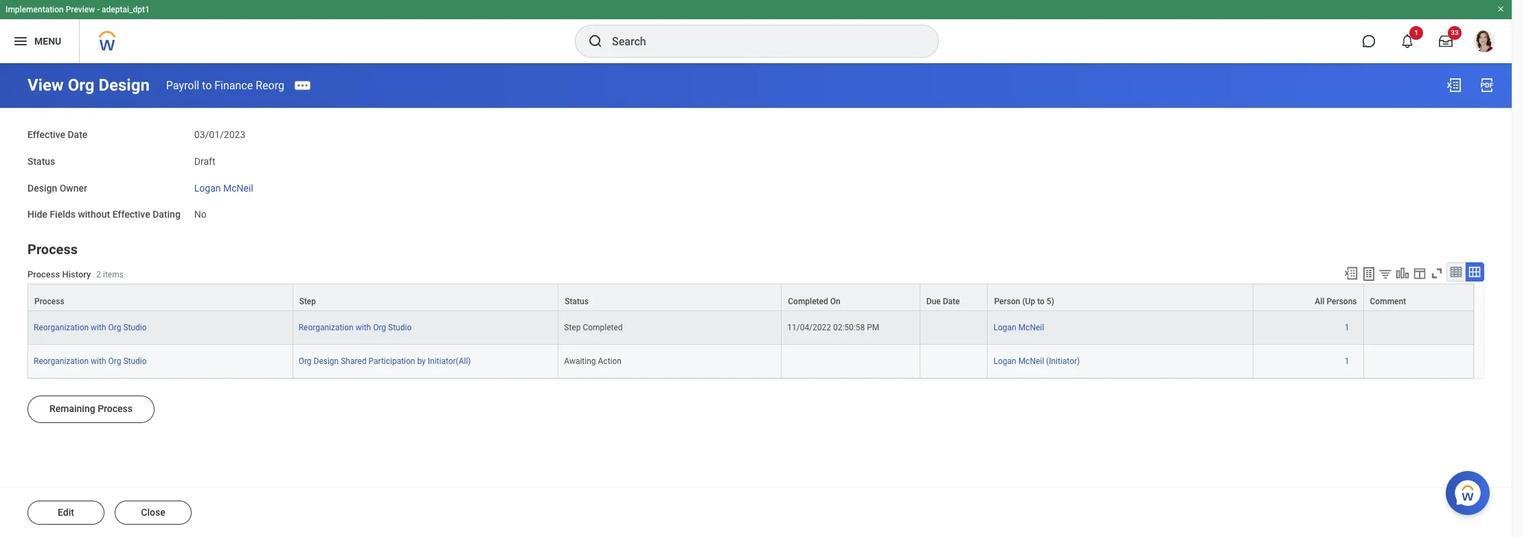 Task type: locate. For each thing, give the bounding box(es) containing it.
logan up hide fields without effective dating element
[[194, 182, 221, 193]]

status element
[[194, 148, 215, 168]]

due date button
[[921, 285, 988, 311]]

logan for step completed
[[994, 323, 1017, 333]]

process history 2 items
[[27, 270, 124, 280]]

1 vertical spatial 1 button
[[1345, 322, 1352, 333]]

completed inside popup button
[[788, 297, 828, 306]]

-
[[97, 5, 100, 14]]

completed up action
[[583, 323, 623, 333]]

persons
[[1327, 297, 1357, 306]]

table image
[[1450, 265, 1463, 279]]

with up remaining process
[[91, 357, 106, 366]]

0 vertical spatial 1
[[1415, 29, 1419, 36]]

reorganization with org studio link up remaining process
[[34, 354, 147, 366]]

1 horizontal spatial status
[[565, 297, 589, 306]]

mcneil down (up
[[1019, 323, 1044, 333]]

1 horizontal spatial design
[[99, 76, 150, 95]]

person
[[995, 297, 1021, 306]]

with for org
[[91, 357, 106, 366]]

org design shared participation by initiator(all)
[[299, 357, 471, 366]]

1 vertical spatial date
[[943, 297, 960, 306]]

studio up participation
[[388, 323, 412, 333]]

logan left (initiator)
[[994, 357, 1017, 366]]

reorganization with org studio link down 2
[[34, 320, 147, 333]]

reorganization with org studio
[[34, 323, 147, 333], [299, 323, 412, 333], [34, 357, 147, 366]]

remaining process button
[[27, 396, 155, 423]]

with
[[91, 323, 106, 333], [356, 323, 371, 333], [91, 357, 106, 366]]

process
[[27, 241, 78, 258], [27, 270, 60, 280], [34, 297, 64, 306], [98, 403, 133, 414]]

awaiting
[[564, 357, 596, 366]]

1 vertical spatial logan
[[994, 323, 1017, 333]]

design up hide
[[27, 182, 57, 193]]

step inside popup button
[[299, 297, 316, 306]]

0 horizontal spatial design
[[27, 182, 57, 193]]

0 vertical spatial step
[[299, 297, 316, 306]]

select to filter grid data image
[[1378, 267, 1393, 281]]

studio for org design shared participation by initiator(all)
[[123, 357, 147, 366]]

1 for logan mcneil
[[1345, 323, 1350, 333]]

(initiator)
[[1046, 357, 1080, 366]]

5)
[[1047, 297, 1055, 306]]

0 vertical spatial effective
[[27, 129, 65, 140]]

person (up to 5)
[[995, 297, 1055, 306]]

reorganization
[[34, 323, 89, 333], [299, 323, 354, 333], [34, 357, 89, 366]]

1 vertical spatial logan mcneil
[[994, 323, 1044, 333]]

all persons
[[1315, 297, 1357, 306]]

33
[[1451, 29, 1459, 36]]

1 vertical spatial logan mcneil link
[[994, 320, 1044, 333]]

effective
[[27, 129, 65, 140], [112, 209, 150, 220]]

logan mcneil inside row
[[994, 323, 1044, 333]]

2 vertical spatial mcneil
[[1019, 357, 1044, 366]]

1
[[1415, 29, 1419, 36], [1345, 323, 1350, 333], [1345, 357, 1350, 366]]

logan inside logan mcneil (initiator) link
[[994, 357, 1017, 366]]

mcneil for step completed
[[1019, 323, 1044, 333]]

0 vertical spatial logan mcneil link
[[194, 180, 253, 193]]

1 row from the top
[[27, 284, 1474, 311]]

person (up to 5) button
[[988, 285, 1253, 311]]

0 horizontal spatial step
[[299, 297, 316, 306]]

studio down process popup button
[[123, 323, 147, 333]]

shared
[[341, 357, 367, 366]]

0 horizontal spatial logan mcneil link
[[194, 180, 253, 193]]

completed up 11/04/2022
[[788, 297, 828, 306]]

cell
[[921, 311, 988, 345], [1364, 311, 1474, 345], [782, 345, 921, 379], [921, 345, 988, 379], [1364, 345, 1474, 379]]

payroll to finance reorg
[[166, 79, 284, 92]]

process inside popup button
[[34, 297, 64, 306]]

mcneil
[[223, 182, 253, 193], [1019, 323, 1044, 333], [1019, 357, 1044, 366]]

hide fields without effective dating
[[27, 209, 181, 220]]

export to excel image
[[1446, 77, 1463, 93]]

toolbar
[[1338, 262, 1485, 284]]

status up the step completed
[[565, 297, 589, 306]]

0 vertical spatial mcneil
[[223, 182, 253, 193]]

2 vertical spatial 1 button
[[1345, 356, 1352, 367]]

step
[[299, 297, 316, 306], [564, 323, 581, 333]]

1 vertical spatial design
[[27, 182, 57, 193]]

close
[[141, 507, 165, 518]]

1 horizontal spatial step
[[564, 323, 581, 333]]

2 vertical spatial 1
[[1345, 357, 1350, 366]]

to right payroll
[[202, 79, 212, 92]]

1 horizontal spatial completed
[[788, 297, 828, 306]]

1 horizontal spatial to
[[1038, 297, 1045, 306]]

step completed
[[564, 323, 623, 333]]

reorganization with org studio link up shared
[[299, 320, 412, 333]]

effective left dating on the left top
[[112, 209, 150, 220]]

reorganization with org studio link for org
[[34, 354, 147, 366]]

implementation preview -   adeptai_dpt1
[[5, 5, 150, 14]]

1 vertical spatial step
[[564, 323, 581, 333]]

1 button
[[1393, 26, 1424, 56], [1345, 322, 1352, 333], [1345, 356, 1352, 367]]

1 vertical spatial to
[[1038, 297, 1045, 306]]

0 vertical spatial to
[[202, 79, 212, 92]]

logan down person at the right bottom of page
[[994, 323, 1017, 333]]

1 horizontal spatial date
[[943, 297, 960, 306]]

0 horizontal spatial date
[[68, 129, 88, 140]]

reorganization with org studio down 2
[[34, 323, 147, 333]]

11/04/2022 02:50:58 pm
[[788, 323, 880, 333]]

close button
[[115, 501, 192, 525]]

all persons button
[[1254, 285, 1364, 311]]

logan mcneil
[[194, 182, 253, 193], [994, 323, 1044, 333]]

studio up remaining process
[[123, 357, 147, 366]]

1 vertical spatial mcneil
[[1019, 323, 1044, 333]]

completed
[[788, 297, 828, 306], [583, 323, 623, 333]]

logan
[[194, 182, 221, 193], [994, 323, 1017, 333], [994, 357, 1017, 366]]

1 horizontal spatial logan mcneil
[[994, 323, 1044, 333]]

2 vertical spatial design
[[314, 357, 339, 366]]

0 horizontal spatial completed
[[583, 323, 623, 333]]

0 vertical spatial logan mcneil
[[194, 182, 253, 193]]

expand table image
[[1468, 265, 1482, 279]]

mcneil for awaiting action
[[1019, 357, 1044, 366]]

row
[[27, 284, 1474, 311], [27, 311, 1474, 345], [27, 345, 1474, 379]]

logan mcneil down person (up to 5)
[[994, 323, 1044, 333]]

participation
[[369, 357, 415, 366]]

logan mcneil link down person (up to 5)
[[994, 320, 1044, 333]]

mcneil down 03/01/2023 in the left of the page
[[223, 182, 253, 193]]

expand/collapse chart image
[[1395, 266, 1411, 281]]

notifications large image
[[1401, 34, 1415, 48]]

reorganization with org studio up remaining process
[[34, 357, 147, 366]]

menu banner
[[0, 0, 1512, 63]]

2 vertical spatial logan
[[994, 357, 1017, 366]]

date for due date
[[943, 297, 960, 306]]

logan mcneil link down 'draft' at the top of page
[[194, 180, 253, 193]]

design left payroll
[[99, 76, 150, 95]]

process down process history 2 items
[[34, 297, 64, 306]]

studio
[[123, 323, 147, 333], [388, 323, 412, 333], [123, 357, 147, 366]]

process inside button
[[98, 403, 133, 414]]

history
[[62, 270, 91, 280]]

logan mcneil link
[[194, 180, 253, 193], [994, 320, 1044, 333]]

fullscreen image
[[1430, 266, 1445, 281]]

reorganization for reorganization
[[34, 323, 89, 333]]

org up remaining process
[[108, 357, 121, 366]]

date inside popup button
[[943, 297, 960, 306]]

no
[[194, 209, 207, 220]]

03/01/2023
[[194, 129, 245, 140]]

design left shared
[[314, 357, 339, 366]]

1 vertical spatial effective
[[112, 209, 150, 220]]

justify image
[[12, 33, 29, 49]]

logan mcneil down 'draft' at the top of page
[[194, 182, 253, 193]]

reorganization up remaining
[[34, 357, 89, 366]]

reorganization with org studio link
[[34, 320, 147, 333], [299, 320, 412, 333], [34, 354, 147, 366]]

completed on
[[788, 297, 841, 306]]

1 horizontal spatial logan mcneil link
[[994, 320, 1044, 333]]

0 vertical spatial date
[[68, 129, 88, 140]]

0 horizontal spatial status
[[27, 156, 55, 167]]

hide
[[27, 209, 47, 220]]

row containing process
[[27, 284, 1474, 311]]

date
[[68, 129, 88, 140], [943, 297, 960, 306]]

process left history
[[27, 270, 60, 280]]

2 horizontal spatial design
[[314, 357, 339, 366]]

mcneil left (initiator)
[[1019, 357, 1044, 366]]

preview
[[66, 5, 95, 14]]

reorganization for org
[[34, 357, 89, 366]]

effective down view
[[27, 129, 65, 140]]

status
[[27, 156, 55, 167], [565, 297, 589, 306]]

with down 2
[[91, 323, 106, 333]]

reorganization down process history 2 items
[[34, 323, 89, 333]]

0 vertical spatial completed
[[788, 297, 828, 306]]

org
[[68, 76, 94, 95], [108, 323, 121, 333], [373, 323, 386, 333], [108, 357, 121, 366], [299, 357, 312, 366]]

11/04/2022
[[788, 323, 831, 333]]

date down view org design
[[68, 129, 88, 140]]

1 button for logan mcneil (initiator)
[[1345, 356, 1352, 367]]

1 for logan mcneil (initiator)
[[1345, 357, 1350, 366]]

date right due
[[943, 297, 960, 306]]

status up "design owner"
[[27, 156, 55, 167]]

design
[[99, 76, 150, 95], [27, 182, 57, 193], [314, 357, 339, 366]]

action
[[598, 357, 622, 366]]

process right remaining
[[98, 403, 133, 414]]

1 vertical spatial 1
[[1345, 323, 1350, 333]]

02:50:58
[[833, 323, 865, 333]]

to left the 5)
[[1038, 297, 1045, 306]]

logan mcneil (initiator)
[[994, 357, 1080, 366]]

to
[[202, 79, 212, 92], [1038, 297, 1045, 306]]

1 inside menu banner
[[1415, 29, 1419, 36]]

2 row from the top
[[27, 311, 1474, 345]]

1 vertical spatial status
[[565, 297, 589, 306]]



Task type: vqa. For each thing, say whether or not it's contained in the screenshot.
2nd chevron down image from the right
no



Task type: describe. For each thing, give the bounding box(es) containing it.
reorganization with org studio up shared
[[299, 323, 412, 333]]

design owner
[[27, 182, 87, 193]]

items
[[103, 270, 124, 280]]

Search Workday  search field
[[612, 26, 910, 56]]

hide fields without effective dating element
[[194, 201, 207, 221]]

0 horizontal spatial to
[[202, 79, 212, 92]]

reorganization up shared
[[299, 323, 354, 333]]

status button
[[559, 285, 781, 311]]

design inside row
[[314, 357, 339, 366]]

export to worksheets image
[[1361, 266, 1378, 282]]

process up process history 2 items
[[27, 241, 78, 258]]

effective date element
[[194, 121, 245, 141]]

1 button for logan mcneil
[[1345, 322, 1352, 333]]

0 vertical spatial status
[[27, 156, 55, 167]]

due date
[[927, 297, 960, 306]]

close environment banner image
[[1497, 5, 1505, 13]]

toolbar inside view org design main content
[[1338, 262, 1485, 284]]

adeptai_dpt1
[[102, 5, 150, 14]]

without
[[78, 209, 110, 220]]

profile logan mcneil image
[[1474, 30, 1496, 55]]

0 horizontal spatial logan mcneil
[[194, 182, 253, 193]]

reorg
[[256, 79, 284, 92]]

(up
[[1023, 297, 1036, 306]]

awaiting action
[[564, 357, 622, 366]]

org up org design shared participation by initiator(all) link
[[373, 323, 386, 333]]

by
[[417, 357, 426, 366]]

export to excel image
[[1344, 266, 1359, 281]]

view
[[27, 76, 64, 95]]

edit button
[[27, 501, 104, 525]]

org down the items at the bottom left of page
[[108, 323, 121, 333]]

logan mcneil (initiator) link
[[994, 354, 1080, 366]]

step for step completed
[[564, 323, 581, 333]]

view printable version (pdf) image
[[1479, 77, 1496, 93]]

initiator(all)
[[428, 357, 471, 366]]

remaining
[[49, 403, 95, 414]]

1 horizontal spatial effective
[[112, 209, 150, 220]]

org design shared participation by initiator(all) link
[[299, 354, 471, 366]]

pm
[[867, 323, 880, 333]]

fields
[[50, 209, 76, 220]]

payroll
[[166, 79, 199, 92]]

dating
[[153, 209, 181, 220]]

owner
[[60, 182, 87, 193]]

implementation
[[5, 5, 64, 14]]

0 horizontal spatial effective
[[27, 129, 65, 140]]

3 row from the top
[[27, 345, 1474, 379]]

0 vertical spatial design
[[99, 76, 150, 95]]

inbox large image
[[1439, 34, 1453, 48]]

studio for reorganization with org studio
[[123, 323, 147, 333]]

view org design main content
[[0, 63, 1512, 537]]

all
[[1315, 297, 1325, 306]]

logan for awaiting action
[[994, 357, 1017, 366]]

comment
[[1370, 297, 1407, 306]]

step button
[[293, 285, 558, 311]]

reorganization with org studio link for reorganization
[[34, 320, 147, 333]]

comment button
[[1364, 285, 1474, 311]]

2
[[96, 270, 101, 280]]

edit
[[58, 507, 74, 518]]

0 vertical spatial 1 button
[[1393, 26, 1424, 56]]

with up shared
[[356, 323, 371, 333]]

menu button
[[0, 19, 79, 63]]

status inside popup button
[[565, 297, 589, 306]]

payroll to finance reorg link
[[166, 79, 284, 92]]

0 vertical spatial logan
[[194, 182, 221, 193]]

view org design
[[27, 76, 150, 95]]

org left shared
[[299, 357, 312, 366]]

reorganization with org studio for reorganization
[[34, 323, 147, 333]]

remaining process
[[49, 403, 133, 414]]

33 button
[[1431, 26, 1462, 56]]

reorganization with org studio for org
[[34, 357, 147, 366]]

step for step
[[299, 297, 316, 306]]

on
[[831, 297, 841, 306]]

to inside popup button
[[1038, 297, 1045, 306]]

search image
[[587, 33, 604, 49]]

due
[[927, 297, 941, 306]]

org right view
[[68, 76, 94, 95]]

finance
[[215, 79, 253, 92]]

menu
[[34, 35, 61, 46]]

click to view/edit grid preferences image
[[1413, 266, 1428, 281]]

completed on button
[[782, 285, 920, 311]]

with for reorganization
[[91, 323, 106, 333]]

draft
[[194, 156, 215, 167]]

effective date
[[27, 129, 88, 140]]

1 vertical spatial completed
[[583, 323, 623, 333]]

process button
[[28, 285, 292, 311]]

date for effective date
[[68, 129, 88, 140]]



